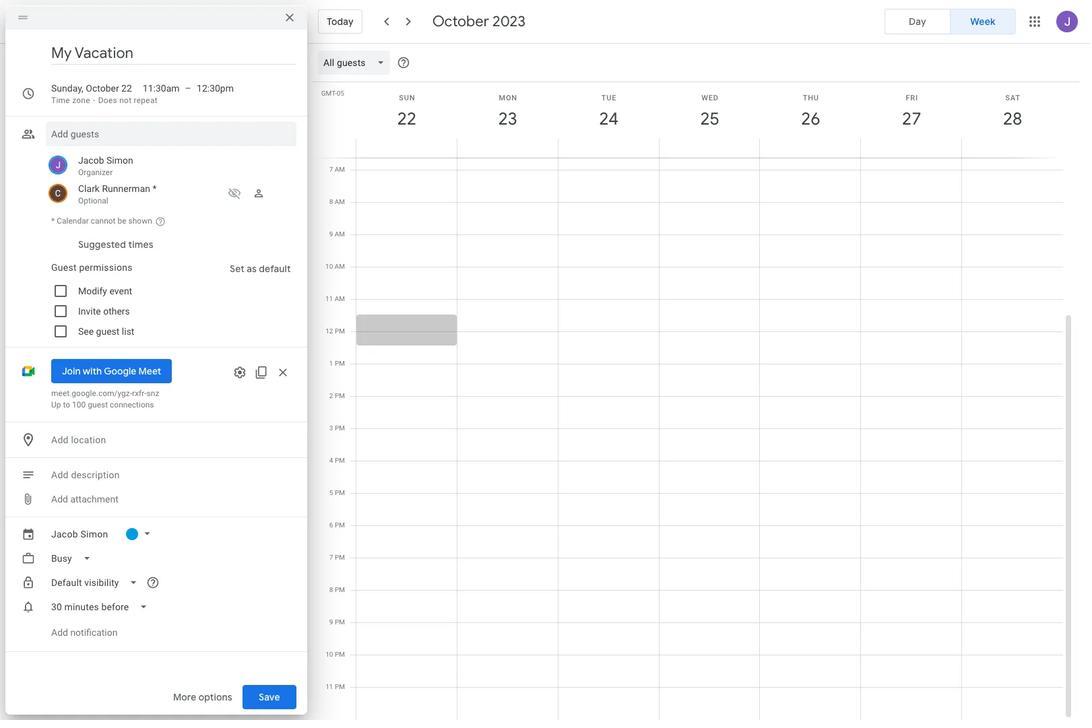 Task type: vqa. For each thing, say whether or not it's contained in the screenshot.
guest inside MEET.GOOGLE.COM/YGZ-RXFR-SNZ UP TO 100 GUEST CONNECTIONS
yes



Task type: locate. For each thing, give the bounding box(es) containing it.
does
[[98, 96, 117, 105]]

jacob up organizer
[[78, 155, 104, 166]]

guest down meet.google.com/ygz-
[[88, 400, 108, 410]]

be
[[118, 216, 126, 226]]

1 am from the top
[[335, 166, 345, 173]]

jacob for jacob simon
[[51, 529, 78, 540]]

group
[[46, 257, 297, 342]]

4
[[329, 457, 333, 464]]

join
[[62, 365, 81, 377]]

1 vertical spatial guest
[[88, 400, 108, 410]]

9 pm from the top
[[335, 586, 345, 594]]

7 for 7 pm
[[329, 554, 333, 561]]

7
[[329, 166, 333, 173], [329, 554, 333, 561]]

3
[[329, 425, 333, 432]]

1 11 from the top
[[326, 295, 333, 303]]

0 vertical spatial 7
[[329, 166, 333, 173]]

option group
[[885, 9, 1016, 34]]

option group containing day
[[885, 9, 1016, 34]]

4 am from the top
[[335, 263, 345, 270]]

5 am from the top
[[335, 295, 345, 303]]

1 horizontal spatial jacob
[[78, 155, 104, 166]]

notification
[[70, 627, 118, 638]]

snz
[[147, 389, 159, 398]]

jacob simon
[[51, 529, 108, 540]]

monday, october 23 element
[[493, 104, 524, 135]]

tue
[[602, 94, 617, 102]]

tue 24
[[599, 94, 618, 130]]

pm
[[335, 328, 345, 335], [335, 360, 345, 367], [335, 392, 345, 400], [335, 425, 345, 432], [335, 457, 345, 464], [335, 489, 345, 497], [335, 522, 345, 529], [335, 554, 345, 561], [335, 586, 345, 594], [335, 619, 345, 626], [335, 651, 345, 659], [335, 683, 345, 691]]

pm for 7 pm
[[335, 554, 345, 561]]

0 vertical spatial guest
[[96, 326, 120, 337]]

times
[[128, 239, 153, 251]]

0 vertical spatial 22
[[121, 83, 132, 94]]

add left notification
[[51, 627, 68, 638]]

pm right 4
[[335, 457, 345, 464]]

1 horizontal spatial 22
[[397, 108, 416, 130]]

10 up 11 pm
[[326, 651, 333, 659]]

gmt-05
[[321, 90, 344, 97]]

8 pm from the top
[[335, 554, 345, 561]]

7 down 6
[[329, 554, 333, 561]]

24
[[599, 108, 618, 130]]

week
[[971, 16, 996, 28]]

friday, october 27 element
[[897, 104, 928, 135]]

pm right '1'
[[335, 360, 345, 367]]

7 am
[[329, 166, 345, 173]]

3 pm from the top
[[335, 392, 345, 400]]

10 for 10 am
[[326, 263, 333, 270]]

6 pm from the top
[[335, 489, 345, 497]]

guest
[[51, 262, 77, 273]]

0 vertical spatial 11
[[326, 295, 333, 303]]

26 column header
[[760, 82, 862, 158]]

23
[[498, 108, 517, 130]]

default
[[259, 263, 291, 275]]

7 up '8 am'
[[329, 166, 333, 173]]

2 11 from the top
[[326, 683, 333, 691]]

organizer
[[78, 168, 113, 177]]

7 pm from the top
[[335, 522, 345, 529]]

pm right 2
[[335, 392, 345, 400]]

simon down attachment
[[81, 529, 108, 540]]

11 for 11 am
[[326, 295, 333, 303]]

simon for jacob simon
[[81, 529, 108, 540]]

0 vertical spatial simon
[[106, 155, 133, 166]]

set as default button
[[225, 257, 297, 281]]

am up '8 am'
[[335, 166, 345, 173]]

12:30pm
[[197, 83, 234, 94]]

pm for 9 pm
[[335, 619, 345, 626]]

12 pm from the top
[[335, 683, 345, 691]]

10 up the 11 am
[[326, 263, 333, 270]]

1 horizontal spatial october
[[433, 12, 489, 31]]

1 vertical spatial *
[[51, 216, 55, 226]]

9 up 10 pm
[[329, 619, 333, 626]]

add attachment
[[51, 494, 118, 505]]

event
[[109, 286, 132, 297]]

october
[[433, 12, 489, 31], [86, 83, 119, 94]]

calendar
[[57, 216, 89, 226]]

pm right 12
[[335, 328, 345, 335]]

1 vertical spatial 7
[[329, 554, 333, 561]]

am up 9 am
[[335, 198, 345, 206]]

22 up the not
[[121, 83, 132, 94]]

2 7 from the top
[[329, 554, 333, 561]]

add for add description
[[51, 470, 69, 481]]

1 vertical spatial 11
[[326, 683, 333, 691]]

1 7 from the top
[[329, 166, 333, 173]]

as
[[247, 263, 257, 275]]

4 add from the top
[[51, 627, 68, 638]]

october left 2023 at the top left
[[433, 12, 489, 31]]

3 add from the top
[[51, 494, 68, 505]]

am down 9 am
[[335, 263, 345, 270]]

pm for 3 pm
[[335, 425, 345, 432]]

1 8 from the top
[[329, 198, 333, 206]]

add left location
[[51, 435, 69, 446]]

clark
[[78, 183, 100, 194]]

0 vertical spatial 9
[[329, 231, 333, 238]]

2 10 from the top
[[326, 651, 333, 659]]

1 vertical spatial 9
[[329, 619, 333, 626]]

am
[[335, 166, 345, 173], [335, 198, 345, 206], [335, 231, 345, 238], [335, 263, 345, 270], [335, 295, 345, 303]]

05
[[337, 90, 344, 97]]

sunday, october 22 element
[[392, 104, 423, 135]]

am down '8 am'
[[335, 231, 345, 238]]

1 9 from the top
[[329, 231, 333, 238]]

11 down 10 pm
[[326, 683, 333, 691]]

22
[[121, 83, 132, 94], [397, 108, 416, 130]]

thu
[[803, 94, 819, 102]]

jacob
[[78, 155, 104, 166], [51, 529, 78, 540]]

mon
[[499, 94, 518, 102]]

am up 12 pm
[[335, 295, 345, 303]]

pm right 5
[[335, 489, 345, 497]]

pm for 10 pm
[[335, 651, 345, 659]]

10
[[326, 263, 333, 270], [326, 651, 333, 659]]

guest
[[96, 326, 120, 337], [88, 400, 108, 410]]

pm down 10 pm
[[335, 683, 345, 691]]

2 8 from the top
[[329, 586, 333, 594]]

jacob simon, organizer tree item
[[46, 152, 297, 180]]

today button
[[318, 5, 362, 38]]

jacob down add attachment
[[51, 529, 78, 540]]

pm down 9 pm
[[335, 651, 345, 659]]

suggested times
[[78, 239, 153, 251]]

not
[[119, 96, 132, 105]]

0 vertical spatial *
[[153, 183, 157, 194]]

2 9 from the top
[[329, 619, 333, 626]]

add notification
[[51, 627, 118, 638]]

0 horizontal spatial october
[[86, 83, 119, 94]]

add up add attachment
[[51, 470, 69, 481]]

2 add from the top
[[51, 470, 69, 481]]

1 vertical spatial jacob
[[51, 529, 78, 540]]

wed 25
[[700, 94, 719, 130]]

None field
[[318, 51, 395, 75], [46, 547, 102, 571], [46, 571, 149, 595], [46, 595, 159, 619], [318, 51, 395, 75], [46, 547, 102, 571], [46, 571, 149, 595], [46, 595, 159, 619]]

pm for 8 pm
[[335, 586, 345, 594]]

0 vertical spatial 8
[[329, 198, 333, 206]]

guest left the list
[[96, 326, 120, 337]]

6 pm
[[329, 522, 345, 529]]

4 pm from the top
[[335, 425, 345, 432]]

25
[[700, 108, 719, 130]]

9
[[329, 231, 333, 238], [329, 619, 333, 626]]

–
[[185, 83, 191, 94]]

wed
[[702, 94, 719, 102]]

add location
[[51, 435, 106, 446]]

8 pm
[[329, 586, 345, 594]]

wednesday, october 25 element
[[695, 104, 726, 135]]

october up does
[[86, 83, 119, 94]]

* left calendar
[[51, 216, 55, 226]]

9 up 10 am
[[329, 231, 333, 238]]

0 vertical spatial 10
[[326, 263, 333, 270]]

* down jacob simon, organizer tree item
[[153, 183, 157, 194]]

24 column header
[[558, 82, 660, 158]]

5 pm from the top
[[335, 457, 345, 464]]

11
[[326, 295, 333, 303], [326, 683, 333, 691]]

simon
[[106, 155, 133, 166], [81, 529, 108, 540]]

clark runnerman, optional tree item
[[46, 180, 297, 208]]

group containing guest permissions
[[46, 257, 297, 342]]

1 vertical spatial 10
[[326, 651, 333, 659]]

simon inside jacob simon organizer
[[106, 155, 133, 166]]

pm for 2 pm
[[335, 392, 345, 400]]

add location button
[[46, 428, 297, 452]]

pm down 8 pm
[[335, 619, 345, 626]]

10 pm from the top
[[335, 619, 345, 626]]

11:30am
[[143, 83, 180, 94]]

meet.google.com/ygz-
[[51, 389, 132, 398]]

2 am from the top
[[335, 198, 345, 206]]

add notification button
[[46, 617, 123, 649]]

today
[[327, 16, 354, 28]]

grid
[[313, 44, 1074, 721]]

3 am from the top
[[335, 231, 345, 238]]

simon for jacob simon organizer
[[106, 155, 133, 166]]

1 horizontal spatial *
[[153, 183, 157, 194]]

9 am
[[329, 231, 345, 238]]

6
[[329, 522, 333, 529]]

Week radio
[[950, 9, 1016, 34]]

1 vertical spatial 8
[[329, 586, 333, 594]]

to
[[63, 400, 70, 410]]

0 vertical spatial jacob
[[78, 155, 104, 166]]

1 add from the top
[[51, 435, 69, 446]]

clark runnerman * optional
[[78, 183, 157, 206]]

saturday, october 28 element
[[998, 104, 1029, 135]]

pm for 1 pm
[[335, 360, 345, 367]]

sunday,
[[51, 83, 83, 94]]

8 up 9 am
[[329, 198, 333, 206]]

8 down the 7 pm
[[329, 586, 333, 594]]

invite
[[78, 306, 101, 317]]

suggested
[[78, 239, 126, 251]]

2 pm from the top
[[335, 360, 345, 367]]

pm for 5 pm
[[335, 489, 345, 497]]

11 for 11 pm
[[326, 683, 333, 691]]

pm right 6
[[335, 522, 345, 529]]

0 horizontal spatial *
[[51, 216, 55, 226]]

1 pm from the top
[[335, 328, 345, 335]]

11 up 12
[[326, 295, 333, 303]]

meet
[[139, 365, 161, 377]]

27
[[902, 108, 921, 130]]

pm right 3
[[335, 425, 345, 432]]

9 for 9 pm
[[329, 619, 333, 626]]

11 pm from the top
[[335, 651, 345, 659]]

modify event
[[78, 286, 132, 297]]

add left attachment
[[51, 494, 68, 505]]

jacob inside jacob simon organizer
[[78, 155, 104, 166]]

others
[[103, 306, 130, 317]]

description
[[71, 470, 120, 481]]

1 10 from the top
[[326, 263, 333, 270]]

22 down sun
[[397, 108, 416, 130]]

pm down '6 pm'
[[335, 554, 345, 561]]

7 pm
[[329, 554, 345, 561]]

pm down the 7 pm
[[335, 586, 345, 594]]

1 vertical spatial 22
[[397, 108, 416, 130]]

simon up organizer
[[106, 155, 133, 166]]

0 horizontal spatial jacob
[[51, 529, 78, 540]]

1 vertical spatial simon
[[81, 529, 108, 540]]

28 column header
[[962, 82, 1064, 158]]

5 pm
[[329, 489, 345, 497]]



Task type: describe. For each thing, give the bounding box(es) containing it.
to element
[[185, 82, 191, 95]]

11:30am – 12:30pm
[[143, 83, 234, 94]]

am for 11 am
[[335, 295, 345, 303]]

1 pm
[[329, 360, 345, 367]]

jacob simon organizer
[[78, 155, 133, 177]]

guest permissions
[[51, 262, 133, 273]]

sat
[[1006, 94, 1021, 102]]

11 am
[[326, 295, 345, 303]]

9 for 9 am
[[329, 231, 333, 238]]

cannot
[[91, 216, 116, 226]]

12 pm
[[326, 328, 345, 335]]

join with google meet link
[[51, 359, 172, 384]]

zone
[[72, 96, 90, 105]]

am for 9 am
[[335, 231, 345, 238]]

10 pm
[[326, 651, 345, 659]]

meet.google.com/ygz-rxfr-snz up to 100 guest connections
[[51, 389, 159, 410]]

0 vertical spatial october
[[433, 12, 489, 31]]

modify
[[78, 286, 107, 297]]

grid containing 22
[[313, 44, 1074, 721]]

23 column header
[[457, 82, 559, 158]]

sat 28
[[1003, 94, 1022, 130]]

thursday, october 26 element
[[796, 104, 827, 135]]

sun
[[399, 94, 415, 102]]

10 am
[[326, 263, 345, 270]]

attachment
[[70, 494, 118, 505]]

location
[[71, 435, 106, 446]]

add for add location
[[51, 435, 69, 446]]

show schedule of clark runnerman image
[[224, 183, 245, 204]]

guest inside meet.google.com/ygz-rxfr-snz up to 100 guest connections
[[88, 400, 108, 410]]

fri 27
[[902, 94, 921, 130]]

optional
[[78, 196, 108, 206]]

suggested times button
[[73, 233, 159, 257]]

3 pm
[[329, 425, 345, 432]]

8 am
[[329, 198, 345, 206]]

12
[[326, 328, 333, 335]]

guest inside group
[[96, 326, 120, 337]]

time zone
[[51, 96, 90, 105]]

26
[[801, 108, 820, 130]]

Day radio
[[885, 9, 951, 34]]

25 column header
[[659, 82, 761, 158]]

thu 26
[[801, 94, 820, 130]]

22 inside "column header"
[[397, 108, 416, 130]]

* inside clark runnerman * optional
[[153, 183, 157, 194]]

google
[[104, 365, 136, 377]]

8 for 8 pm
[[329, 586, 333, 594]]

see
[[78, 326, 94, 337]]

runnerman
[[102, 183, 150, 194]]

day
[[909, 16, 927, 28]]

1 vertical spatial october
[[86, 83, 119, 94]]

add attachment button
[[46, 487, 124, 512]]

28
[[1003, 108, 1022, 130]]

add for add notification
[[51, 627, 68, 638]]

4 pm
[[329, 457, 345, 464]]

tuesday, october 24 element
[[594, 104, 625, 135]]

set as default
[[230, 263, 291, 275]]

pm for 6 pm
[[335, 522, 345, 529]]

october 2023
[[433, 12, 526, 31]]

permissions
[[79, 262, 133, 273]]

jacob for jacob simon organizer
[[78, 155, 104, 166]]

am for 7 am
[[335, 166, 345, 173]]

does not repeat
[[98, 96, 158, 105]]

2
[[329, 392, 333, 400]]

pm for 4 pm
[[335, 457, 345, 464]]

repeat
[[134, 96, 158, 105]]

connections
[[110, 400, 154, 410]]

8 for 8 am
[[329, 198, 333, 206]]

shown
[[128, 216, 152, 226]]

pm for 11 pm
[[335, 683, 345, 691]]

11 pm
[[326, 683, 345, 691]]

5
[[329, 489, 333, 497]]

gmt-
[[321, 90, 337, 97]]

am for 8 am
[[335, 198, 345, 206]]

mon 23
[[498, 94, 518, 130]]

add description button
[[46, 463, 297, 487]]

up
[[51, 400, 61, 410]]

27 column header
[[861, 82, 963, 158]]

add for add attachment
[[51, 494, 68, 505]]

join with google meet
[[62, 365, 161, 377]]

sun 22
[[397, 94, 416, 130]]

* calendar cannot be shown
[[51, 216, 152, 226]]

100
[[72, 400, 86, 410]]

invite others
[[78, 306, 130, 317]]

see guest list
[[78, 326, 134, 337]]

am for 10 am
[[335, 263, 345, 270]]

2023
[[493, 12, 526, 31]]

time
[[51, 96, 70, 105]]

7 for 7 am
[[329, 166, 333, 173]]

pm for 12 pm
[[335, 328, 345, 335]]

22 column header
[[356, 82, 458, 158]]

Add title text field
[[51, 43, 297, 63]]

10 for 10 pm
[[326, 651, 333, 659]]

guests invited to this event. tree
[[46, 152, 297, 208]]

0 horizontal spatial 22
[[121, 83, 132, 94]]

fri
[[906, 94, 919, 102]]

rxfr-
[[132, 389, 147, 398]]

9 pm
[[329, 619, 345, 626]]

set
[[230, 263, 245, 275]]

Guests text field
[[51, 122, 291, 146]]



